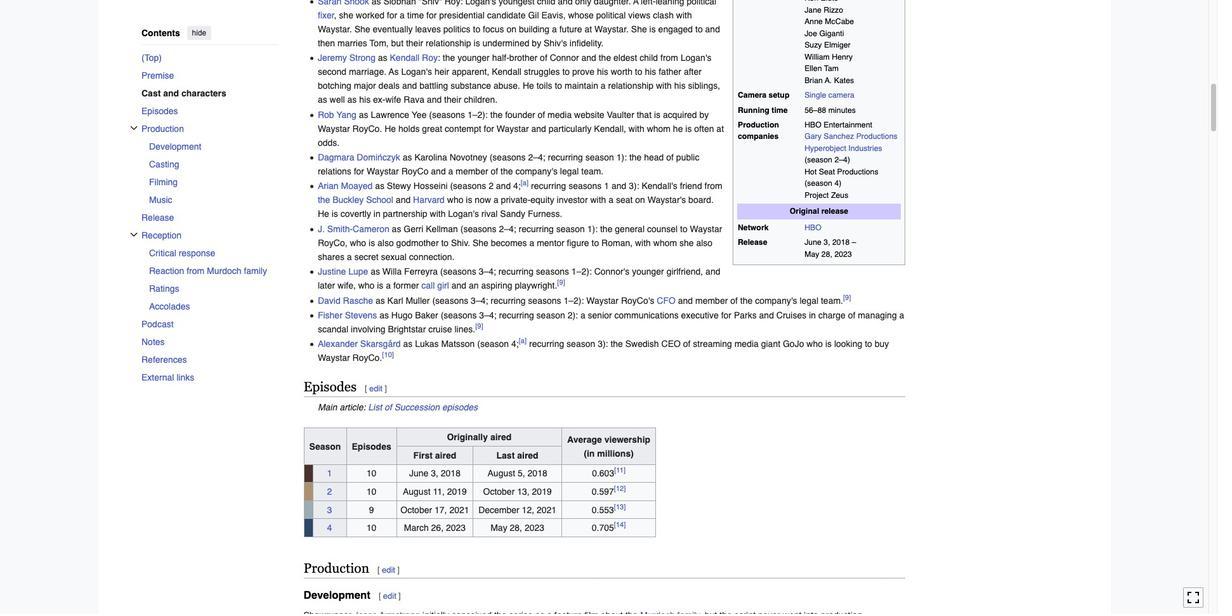 Task type: describe. For each thing, give the bounding box(es) containing it.
worth
[[611, 67, 633, 77]]

his down father
[[674, 81, 686, 91]]

recurring inside arian moayed as stewy hosseini (seasons 2 and 4; [a] recurring seasons 1 and 3): kendall's friend from the buckley school and harvard
[[531, 181, 566, 191]]

2 waystar. from the left
[[594, 24, 629, 34]]

a.
[[825, 76, 832, 85]]

1): for head
[[616, 152, 627, 162]]

connection.
[[409, 252, 455, 262]]

running time
[[738, 106, 788, 115]]

a up eventually
[[400, 10, 405, 20]]

is right that
[[654, 109, 661, 120]]

royco. inside recurring season 3): the swedish ceo of streaming media giant gojo who is looking to buy waystar royco.
[[352, 353, 382, 363]]

as inside as gerri kellman (seasons 2–4; recurring season 1): the general counsel to waystar royco, who is also godmother to shiv. she becomes a mentor figure to roman, with whom she also shares a secret sexual connection.
[[392, 224, 401, 234]]

royco. inside as lawrence yee (seasons 1–2): the founder of media website vaulter that is acquired by waystar royco. he holds great contempt for waystar and particularly kendall, with whom he is often at odds.
[[352, 123, 382, 134]]

0 horizontal spatial release
[[141, 212, 174, 222]]

and inside as karolina novotney (seasons 2–4; recurring season 1): the head of public relations for waystar royco and a member of the company's legal team.
[[431, 166, 446, 176]]

sanchez
[[824, 132, 854, 141]]

he
[[673, 123, 683, 134]]

gary sanchez productions link
[[805, 132, 898, 141]]

originally aired
[[447, 432, 512, 442]]

as hugo baker (seasons 3–4; recurring season 2): a senior communications executive for parks and cruises in charge of managing a scandal involving brightstar cruise lines.
[[318, 310, 904, 334]]

(seasons inside arian moayed as stewy hosseini (seasons 2 and 4; [a] recurring seasons 1 and 3): kendall's friend from the buckley school and harvard
[[450, 181, 486, 191]]

season for senior
[[536, 310, 565, 320]]

external
[[141, 372, 174, 382]]

shiv.
[[451, 238, 470, 248]]

and inside the as hugo baker (seasons 3–4; recurring season 2): a senior communications executive for parks and cruises in charge of managing a scandal involving brightstar cruise lines.
[[759, 310, 774, 320]]

0.597
[[592, 487, 614, 497]]

a up justine lupe in the left top of the page
[[347, 252, 352, 262]]

4; inside alexander skarsgård as lukas matsson (season 4; [a]
[[511, 339, 519, 349]]

is down clash
[[649, 24, 656, 34]]

and up seat
[[612, 181, 626, 191]]

a left the mentor
[[529, 238, 534, 248]]

[ edit ] for development
[[379, 592, 401, 601]]

0 vertical spatial episodes
[[141, 106, 178, 116]]

[11] link
[[614, 466, 626, 475]]

and inside , she worked for a time for presidential candidate gil eavis, whose political views clash with waystar. she eventually leaves politics to focus on building a future at waystar. she is engaged to and then marries tom, but their relationship is undermined by shiv's infidelity.
[[705, 24, 720, 34]]

infidelity.
[[570, 38, 604, 48]]

board.
[[688, 195, 714, 205]]

and inside 'david rasche as karl muller (seasons 3–4; recurring seasons 1–2): waystar royco's cfo and member of the company's legal team. [9]'
[[678, 295, 693, 305]]

with right investor
[[590, 195, 606, 205]]

[ edit ] for production
[[378, 565, 400, 575]]

3,
[[824, 238, 830, 247]]

arian
[[318, 181, 339, 191]]

to right the toils
[[555, 81, 562, 91]]

2–4; for company's
[[528, 152, 545, 162]]

waystar down rob yang link on the top left of the page
[[318, 123, 350, 134]]

is inside as gerri kellman (seasons 2–4; recurring season 1): the general counsel to waystar royco, who is also godmother to shiv. she becomes a mentor figure to roman, with whom she also shares a secret sexual connection.
[[369, 238, 375, 248]]

notes
[[141, 337, 164, 347]]

media for streaming
[[734, 339, 759, 349]]

[9] link for and an aspiring playwright.
[[557, 278, 565, 287]]

a inside as karolina novotney (seasons 2–4; recurring season 1): the head of public relations for waystar royco and a member of the company's legal team.
[[448, 166, 453, 176]]

casting link
[[149, 155, 278, 173]]

wife
[[385, 95, 401, 105]]

now
[[475, 195, 491, 205]]

an
[[469, 280, 479, 291]]

relationship inside , she worked for a time for presidential candidate gil eavis, whose political views clash with waystar. she eventually leaves politics to focus on building a future at waystar. she is engaged to and then marries tom, but their relationship is undermined by shiv's infidelity.
[[426, 38, 471, 48]]

aired for last aired
[[517, 450, 538, 460]]

as right well
[[347, 95, 357, 105]]

accolades
[[149, 301, 190, 311]]

whom inside as gerri kellman (seasons 2–4; recurring season 1): the general counsel to waystar royco, who is also godmother to shiv. she becomes a mentor figure to roman, with whom she also shares a secret sexual connection.
[[653, 238, 677, 248]]

recurring inside as karolina novotney (seasons 2–4; recurring season 1): the head of public relations for waystar royco and a member of the company's legal team.
[[548, 152, 583, 162]]

by inside as lawrence yee (seasons 1–2): the founder of media website vaulter that is acquired by waystar royco. he holds great contempt for waystar and particularly kendall, with whom he is often at odds.
[[700, 109, 709, 120]]

october 13, 2019
[[483, 487, 552, 497]]

member inside 'david rasche as karl muller (seasons 3–4; recurring seasons 1–2): waystar royco's cfo and member of the company's legal team. [9]'
[[695, 295, 728, 305]]

and right cast on the left of page
[[163, 88, 179, 98]]

william
[[805, 52, 830, 61]]

karl
[[387, 295, 403, 305]]

with inside ": the younger half-brother of connor and the eldest child from logan's second marriage. as logan's heir apparent, kendall struggles to prove his worth to his father after botching major deals and battling substance abuse. he toils to maintain a relationship with his siblings, as well as his ex-wife rava and their children."
[[656, 81, 672, 91]]

to right worth
[[635, 67, 642, 77]]

0 vertical spatial (season
[[805, 156, 832, 165]]

alexander
[[318, 339, 358, 349]]

release
[[821, 207, 848, 216]]

cruises
[[776, 310, 807, 320]]

is inside as willa ferreyra (seasons 3–4; recurring seasons 1–2): connor's younger girlfriend, and later wife, who is a former
[[377, 280, 383, 291]]

of right head
[[666, 152, 674, 162]]

gary
[[805, 132, 822, 141]]

is left now
[[466, 195, 472, 205]]

and up partnership
[[396, 195, 411, 205]]

muller
[[406, 295, 430, 305]]

edit link for development
[[383, 592, 396, 601]]

[a] link for as lukas matsson (season 4;
[[519, 337, 527, 346]]

1–2): inside as lawrence yee (seasons 1–2): the founder of media website vaulter that is acquired by waystar royco. he holds great contempt for waystar and particularly kendall, with whom he is often at odds.
[[468, 109, 488, 120]]

28,
[[822, 250, 832, 259]]

and inside as willa ferreyra (seasons 3–4; recurring seasons 1–2): connor's younger girlfriend, and later wife, who is a former
[[706, 267, 720, 277]]

cast and characters link
[[141, 84, 288, 102]]

fullscreen image
[[1187, 592, 1200, 604]]

external links link
[[141, 368, 278, 386]]

buckley
[[333, 195, 364, 205]]

article:
[[340, 402, 366, 413]]

clash
[[653, 10, 674, 20]]

of inside the as hugo baker (seasons 3–4; recurring season 2): a senior communications executive for parks and cruises in charge of managing a scandal involving brightstar cruise lines.
[[848, 310, 855, 320]]

zeus
[[831, 191, 848, 200]]

aired for first aired
[[435, 450, 456, 460]]

edit link for episodes
[[369, 384, 383, 394]]

0.553
[[592, 505, 614, 515]]

[9] inside 'david rasche as karl muller (seasons 3–4; recurring seasons 1–2): waystar royco's cfo and member of the company's legal team. [9]'
[[843, 293, 851, 302]]

1 vertical spatial 2
[[327, 487, 332, 497]]

the inside 'david rasche as karl muller (seasons 3–4; recurring seasons 1–2): waystar royco's cfo and member of the company's legal team. [9]'
[[740, 295, 753, 305]]

with inside as lawrence yee (seasons 1–2): the founder of media website vaulter that is acquired by waystar royco. he holds great contempt for waystar and particularly kendall, with whom he is often at odds.
[[629, 123, 644, 134]]

10 for august 11, 2019
[[367, 487, 376, 497]]

recurring inside as willa ferreyra (seasons 3–4; recurring seasons 1–2): connor's younger girlfriend, and later wife, who is a former
[[498, 267, 534, 277]]

who inside as willa ferreyra (seasons 3–4; recurring seasons 1–2): connor's younger girlfriend, and later wife, who is a former
[[358, 280, 375, 291]]

1 vertical spatial release
[[738, 238, 767, 247]]

for up eventually
[[387, 10, 397, 20]]

team. inside as karolina novotney (seasons 2–4; recurring season 1): the head of public relations for waystar royco and a member of the company's legal team.
[[581, 166, 604, 176]]

1 vertical spatial productions
[[837, 167, 878, 176]]

media for of
[[548, 109, 572, 120]]

marries
[[338, 38, 367, 48]]

external links
[[141, 372, 194, 382]]

] for episodes
[[385, 384, 387, 394]]

[14] link
[[614, 521, 626, 529]]

kendall,
[[594, 123, 626, 134]]

0 horizontal spatial [9]
[[475, 322, 483, 331]]

cruise
[[428, 324, 452, 334]]

1 also from the left
[[378, 238, 394, 248]]

0 vertical spatial kendall
[[390, 53, 420, 63]]

3): inside recurring season 3): the swedish ceo of streaming media giant gojo who is looking to buy waystar royco.
[[598, 339, 608, 349]]

(seasons for ferreyra
[[440, 267, 476, 277]]

2–4; for becomes
[[499, 224, 516, 234]]

of inside recurring season 3): the swedish ceo of streaming media giant gojo who is looking to buy waystar royco.
[[683, 339, 691, 349]]

as down tom,
[[378, 53, 387, 63]]

who inside recurring season 3): the swedish ceo of streaming media giant gojo who is looking to buy waystar royco.
[[807, 339, 823, 349]]

cast and characters
[[141, 88, 226, 98]]

partnership
[[383, 209, 427, 219]]

0 vertical spatial productions
[[856, 132, 898, 141]]

investor
[[557, 195, 588, 205]]

the left the eldest
[[599, 53, 611, 63]]

1–2): inside 'david rasche as karl muller (seasons 3–4; recurring seasons 1–2): waystar royco's cfo and member of the company's legal team. [9]'
[[564, 295, 584, 305]]

is up smith-
[[332, 209, 338, 219]]

0 horizontal spatial [9] link
[[475, 322, 483, 331]]

to down kellman
[[441, 238, 449, 248]]

time inside , she worked for a time for presidential candidate gil eavis, whose political views clash with waystar. she eventually leaves politics to focus on building a future at waystar. she is engaged to and then marries tom, but their relationship is undermined by shiv's infidelity.
[[407, 10, 424, 20]]

company's inside as karolina novotney (seasons 2–4; recurring season 1): the head of public relations for waystar royco and a member of the company's legal team.
[[515, 166, 558, 176]]

ellen
[[805, 64, 822, 73]]

his left worth
[[597, 67, 608, 77]]

of up now
[[491, 166, 498, 176]]

stevens
[[345, 310, 377, 320]]

season inside recurring season 3): the swedish ceo of streaming media giant gojo who is looking to buy waystar royco.
[[567, 339, 595, 349]]

whose
[[568, 10, 594, 20]]

call girl and an aspiring playwright. [9]
[[421, 278, 565, 291]]

and up rava
[[402, 81, 417, 91]]

and inside as lawrence yee (seasons 1–2): the founder of media website vaulter that is acquired by waystar royco. he holds great contempt for waystar and particularly kendall, with whom he is often at odds.
[[531, 123, 546, 134]]

a right 2):
[[580, 310, 585, 320]]

3 link
[[327, 505, 332, 515]]

to right the engaged at the top of page
[[695, 24, 703, 34]]

[ edit ] for episodes
[[365, 384, 387, 394]]

to inside recurring season 3): the swedish ceo of streaming media giant gojo who is looking to buy waystar royco.
[[865, 339, 872, 349]]

march 26, 2023
[[404, 523, 466, 533]]

younger inside as willa ferreyra (seasons 3–4; recurring seasons 1–2): connor's younger girlfriend, and later wife, who is a former
[[632, 267, 664, 277]]

1 vertical spatial time
[[772, 106, 788, 115]]

1 horizontal spatial production
[[304, 561, 369, 576]]

season for head
[[585, 152, 614, 162]]

episodes
[[442, 402, 478, 413]]

0 horizontal spatial development
[[149, 141, 201, 151]]

[12]
[[614, 484, 626, 493]]

june 3, 2018
[[409, 468, 461, 479]]

waystar inside as karolina novotney (seasons 2–4; recurring season 1): the head of public relations for waystar royco and a member of the company's legal team.
[[367, 166, 399, 176]]

his down child
[[645, 67, 656, 77]]

family
[[244, 266, 267, 276]]

waystar down founder
[[497, 123, 529, 134]]

brian
[[805, 76, 823, 85]]

aired for originally aired
[[490, 432, 512, 442]]

[a] link for as stewy hosseini (seasons 2 and 4;
[[521, 179, 529, 188]]

2 inside arian moayed as stewy hosseini (seasons 2 and 4; [a] recurring seasons 1 and 3): kendall's friend from the buckley school and harvard
[[489, 181, 494, 191]]

a right managing
[[899, 310, 904, 320]]

2 vertical spatial episodes
[[352, 441, 391, 451]]

who inside "who is now a private-equity investor with a seat on waystar's board. he is covertly in partnership with logan's rival sandy furness."
[[447, 195, 463, 205]]

recurring inside as gerri kellman (seasons 2–4; recurring season 1): the general counsel to waystar royco, who is also godmother to shiv. she becomes a mentor figure to roman, with whom she also shares a secret sexual connection.
[[519, 224, 554, 234]]

website
[[574, 109, 604, 120]]

the left head
[[629, 152, 642, 162]]

legal inside as karolina novotney (seasons 2–4; recurring season 1): the head of public relations for waystar royco and a member of the company's legal team.
[[560, 166, 579, 176]]

hide
[[192, 29, 206, 37]]

brother
[[509, 53, 538, 63]]

x small image
[[130, 124, 137, 132]]

1 inside arian moayed as stewy hosseini (seasons 2 and 4; [a] recurring seasons 1 and 3): kendall's friend from the buckley school and harvard
[[604, 181, 609, 191]]

mccabe
[[825, 17, 854, 26]]

to right 'figure'
[[592, 238, 599, 248]]

0 horizontal spatial she
[[354, 24, 370, 34]]

episodes link
[[141, 102, 278, 120]]

1 vertical spatial (season
[[805, 179, 832, 188]]

baker
[[415, 310, 438, 320]]

substance
[[451, 81, 491, 91]]

gil
[[528, 10, 539, 20]]

is right he
[[685, 123, 692, 134]]

(seasons for baker
[[441, 310, 477, 320]]

acquired
[[663, 109, 697, 120]]

as inside the as hugo baker (seasons 3–4; recurring season 2): a senior communications executive for parks and cruises in charge of managing a scandal involving brightstar cruise lines.
[[379, 310, 389, 320]]

1 vertical spatial episodes
[[304, 380, 357, 395]]

relationship inside ": the younger half-brother of connor and the eldest child from logan's second marriage. as logan's heir apparent, kendall struggles to prove his worth to his father after botching major deals and battling substance abuse. he toils to maintain a relationship with his siblings, as well as his ex-wife rava and their children."
[[608, 81, 654, 91]]

hide button
[[187, 26, 211, 40]]

henry
[[832, 52, 853, 61]]

deals
[[379, 81, 400, 91]]

on inside , she worked for a time for presidential candidate gil eavis, whose political views clash with waystar. she eventually leaves politics to focus on building a future at waystar. she is engaged to and then marries tom, but their relationship is undermined by shiv's infidelity.
[[507, 24, 516, 34]]

of inside ": the younger half-brother of connor and the eldest child from logan's second marriage. as logan's heir apparent, kendall struggles to prove his worth to his father after botching major deals and battling substance abuse. he toils to maintain a relationship with his siblings, as well as his ex-wife rava and their children."
[[540, 53, 547, 63]]

1 vertical spatial development
[[304, 589, 370, 602]]

is left undermined
[[474, 38, 480, 48]]

ex-
[[373, 95, 385, 105]]

critical response
[[149, 248, 215, 258]]

1 waystar. from the left
[[318, 24, 352, 34]]

10 for june 3, 2018
[[367, 468, 376, 479]]

minutes
[[828, 106, 856, 115]]

hbo for hbo entertainment gary sanchez productions hyperobject industries (season 2–4) hot seat productions (season 4) project zeus
[[805, 121, 822, 129]]

[ for production
[[378, 565, 380, 575]]

premise link
[[141, 66, 278, 84]]

with up kellman
[[430, 209, 446, 219]]

she inside , she worked for a time for presidential candidate gil eavis, whose political views clash with waystar. she eventually leaves politics to focus on building a future at waystar. she is engaged to and then marries tom, but their relationship is undermined by shiv's infidelity.
[[339, 10, 353, 20]]

hbo link
[[805, 223, 822, 232]]

entertainment
[[824, 121, 872, 129]]

a down eavis,
[[552, 24, 557, 34]]

setup
[[769, 91, 790, 100]]

gerri
[[404, 224, 423, 234]]

to down connor
[[562, 67, 570, 77]]

but
[[391, 38, 404, 48]]

edit for production
[[382, 565, 395, 575]]

father
[[659, 67, 681, 77]]

strong
[[349, 53, 376, 63]]

1 vertical spatial 1
[[327, 468, 332, 479]]

0 horizontal spatial production
[[141, 123, 184, 134]]

as karolina novotney (seasons 2–4; recurring season 1): the head of public relations for waystar royco and a member of the company's legal team.
[[318, 152, 699, 176]]

call
[[421, 280, 435, 291]]

is inside recurring season 3): the swedish ceo of streaming media giant gojo who is looking to buy waystar royco.
[[825, 339, 832, 349]]

the right :
[[443, 53, 455, 63]]

for inside as karolina novotney (seasons 2–4; recurring season 1): the head of public relations for waystar royco and a member of the company's legal team.
[[354, 166, 364, 176]]

to right counsel in the top right of the page
[[680, 224, 688, 234]]

seat
[[616, 195, 633, 205]]

from inside ": the younger half-brother of connor and the eldest child from logan's second marriage. as logan's heir apparent, kendall struggles to prove his worth to his father after botching major deals and battling substance abuse. he toils to maintain a relationship with his siblings, as well as his ex-wife rava and their children."
[[660, 53, 678, 63]]

willa
[[382, 267, 402, 277]]

2–4)
[[835, 156, 850, 165]]

he inside as lawrence yee (seasons 1–2): the founder of media website vaulter that is acquired by waystar royco. he holds great contempt for waystar and particularly kendall, with whom he is often at odds.
[[385, 123, 396, 134]]

who inside as gerri kellman (seasons 2–4; recurring season 1): the general counsel to waystar royco, who is also godmother to shiv. she becomes a mentor figure to roman, with whom she also shares a secret sexual connection.
[[350, 238, 366, 248]]

she inside as gerri kellman (seasons 2–4; recurring season 1): the general counsel to waystar royco, who is also godmother to shiv. she becomes a mentor figure to roman, with whom she also shares a secret sexual connection.
[[473, 238, 488, 248]]

as inside as willa ferreyra (seasons 3–4; recurring seasons 1–2): connor's younger girlfriend, and later wife, who is a former
[[371, 267, 380, 277]]

of inside 'david rasche as karl muller (seasons 3–4; recurring seasons 1–2): waystar royco's cfo and member of the company's legal team. [9]'
[[730, 295, 738, 305]]

(seasons inside 'david rasche as karl muller (seasons 3–4; recurring seasons 1–2): waystar royco's cfo and member of the company's legal team. [9]'
[[432, 295, 468, 305]]

[ for episodes
[[365, 384, 367, 394]]

for up the leaves
[[426, 10, 437, 20]]

recurring inside recurring season 3): the swedish ceo of streaming media giant gojo who is looking to buy waystar royco.
[[529, 339, 564, 349]]



Task type: vqa. For each thing, say whether or not it's contained in the screenshot.
Volkswagen
no



Task type: locate. For each thing, give the bounding box(es) containing it.
from inside arian moayed as stewy hosseini (seasons 2 and 4; [a] recurring seasons 1 and 3): kendall's friend from the buckley school and harvard
[[705, 181, 722, 191]]

0 horizontal spatial member
[[456, 166, 488, 176]]

single
[[805, 91, 826, 100]]

0 vertical spatial 2–4;
[[528, 152, 545, 162]]

covertly
[[340, 209, 371, 219]]

recurring inside 'david rasche as karl muller (seasons 3–4; recurring seasons 1–2): waystar royco's cfo and member of the company's legal team. [9]'
[[491, 295, 526, 305]]

season
[[309, 441, 341, 451]]

0 vertical spatial at
[[585, 24, 592, 34]]

for
[[387, 10, 397, 20], [426, 10, 437, 20], [484, 123, 494, 134], [354, 166, 364, 176], [721, 310, 732, 320]]

a left seat
[[609, 195, 614, 205]]

and up prove
[[581, 53, 596, 63]]

as left well
[[318, 95, 327, 105]]

relationship
[[426, 38, 471, 48], [608, 81, 654, 91]]

in inside "who is now a private-equity investor with a seat on waystar's board. he is covertly in partnership with logan's rival sandy furness."
[[374, 209, 380, 219]]

as left karl
[[376, 295, 385, 305]]

by up often
[[700, 109, 709, 120]]

2):
[[568, 310, 578, 320]]

his down major
[[359, 95, 371, 105]]

1 vertical spatial hbo
[[805, 223, 822, 232]]

kendall down but
[[390, 53, 420, 63]]

1 vertical spatial edit
[[382, 565, 395, 575]]

royco's
[[621, 295, 654, 305]]

in for partnership
[[374, 209, 380, 219]]

the up parks
[[740, 295, 753, 305]]

1 horizontal spatial on
[[635, 195, 645, 205]]

[10]
[[382, 351, 394, 359]]

[14]
[[614, 521, 626, 529]]

(seasons up girl at the top of the page
[[440, 267, 476, 277]]

season for general
[[556, 224, 585, 234]]

gojo
[[783, 339, 804, 349]]

0 horizontal spatial kendall
[[390, 53, 420, 63]]

edit for episodes
[[369, 384, 383, 394]]

(seasons for yee
[[429, 109, 465, 120]]

note
[[304, 401, 905, 415]]

1 horizontal spatial company's
[[755, 295, 797, 305]]

the down the as hugo baker (seasons 3–4; recurring season 2): a senior communications executive for parks and cruises in charge of managing a scandal involving brightstar cruise lines. at the bottom
[[611, 339, 623, 349]]

member inside as karolina novotney (seasons 2–4; recurring season 1): the head of public relations for waystar royco and a member of the company's legal team.
[[456, 166, 488, 176]]

episodes up main at left
[[304, 380, 357, 395]]

is down willa
[[377, 280, 383, 291]]

4; inside arian moayed as stewy hosseini (seasons 2 and 4; [a] recurring seasons 1 and 3): kendall's friend from the buckley school and harvard
[[513, 181, 521, 191]]

waystar inside as gerri kellman (seasons 2–4; recurring season 1): the general counsel to waystar royco, who is also godmother to shiv. she becomes a mentor figure to roman, with whom she also shares a secret sexual connection.
[[690, 224, 722, 234]]

hosseini
[[414, 181, 448, 191]]

in for charge
[[809, 310, 816, 320]]

2 10 from the top
[[367, 487, 376, 497]]

0 horizontal spatial time
[[407, 10, 424, 20]]

their
[[406, 38, 423, 48], [444, 95, 461, 105]]

hbo for hbo
[[805, 223, 822, 232]]

season inside as gerri kellman (seasons 2–4; recurring season 1): the general counsel to waystar royco, who is also godmother to shiv. she becomes a mentor figure to roman, with whom she also shares a secret sexual connection.
[[556, 224, 585, 234]]

1–2): inside as willa ferreyra (seasons 3–4; recurring seasons 1–2): connor's younger girlfriend, and later wife, who is a former
[[572, 267, 592, 277]]

x small image
[[130, 231, 137, 238]]

secret
[[354, 252, 379, 262]]

2 horizontal spatial logan's
[[681, 53, 712, 63]]

productions down 2–4)
[[837, 167, 878, 176]]

vaulter
[[607, 109, 634, 120]]

1): for general
[[587, 224, 598, 234]]

0 vertical spatial edit
[[369, 384, 383, 394]]

member down novotney
[[456, 166, 488, 176]]

jeremy strong as kendall roy
[[318, 53, 438, 63]]

aired up last
[[490, 432, 512, 442]]

stewy
[[387, 181, 411, 191]]

0 vertical spatial edit link
[[369, 384, 383, 394]]

a right now
[[494, 195, 499, 205]]

suzy
[[805, 41, 822, 50]]

in down "school"
[[374, 209, 380, 219]]

0 vertical spatial royco.
[[352, 123, 382, 134]]

the inside recurring season 3): the swedish ceo of streaming media giant gojo who is looking to buy waystar royco.
[[611, 339, 623, 349]]

2 horizontal spatial [9] link
[[843, 293, 851, 302]]

rob
[[318, 109, 334, 120]]

edit link for production
[[382, 565, 395, 575]]

1 horizontal spatial member
[[695, 295, 728, 305]]

well
[[330, 95, 345, 105]]

who
[[447, 195, 463, 205], [350, 238, 366, 248], [358, 280, 375, 291], [807, 339, 823, 349]]

0 horizontal spatial from
[[186, 266, 204, 276]]

joe
[[805, 29, 817, 38]]

media inside as lawrence yee (seasons 1–2): the founder of media website vaulter that is acquired by waystar royco. he holds great contempt for waystar and particularly kendall, with whom he is often at odds.
[[548, 109, 572, 120]]

2 horizontal spatial from
[[705, 181, 722, 191]]

who down j. smith-cameron
[[350, 238, 366, 248]]

eventually
[[373, 24, 413, 34]]

0 vertical spatial 1–2):
[[468, 109, 488, 120]]

and up private-
[[496, 181, 511, 191]]

team. inside 'david rasche as karl muller (seasons 3–4; recurring seasons 1–2): waystar royco's cfo and member of the company's legal team. [9]'
[[821, 295, 843, 305]]

(seasons up now
[[450, 181, 486, 191]]

production companies
[[738, 121, 779, 141]]

marriage.
[[349, 67, 386, 77]]

1 vertical spatial 3–4;
[[471, 295, 488, 305]]

arian moayed link
[[318, 181, 373, 191]]

[a] link up private-
[[521, 179, 529, 188]]

] for development
[[398, 592, 401, 601]]

references
[[141, 354, 187, 365]]

0 vertical spatial media
[[548, 109, 572, 120]]

1): up 'figure'
[[587, 224, 598, 234]]

1 left kendall's
[[604, 181, 609, 191]]

(seasons down as lawrence yee (seasons 1–2): the founder of media website vaulter that is acquired by waystar royco. he holds great contempt for waystar and particularly kendall, with whom he is often at odds.
[[490, 152, 526, 162]]

on inside "who is now a private-equity investor with a seat on waystar's board. he is covertly in partnership with logan's rival sandy furness."
[[635, 195, 645, 205]]

1 horizontal spatial from
[[660, 53, 678, 63]]

1): inside as karolina novotney (seasons 2–4; recurring season 1): the head of public relations for waystar royco and a member of the company's legal team.
[[616, 152, 627, 162]]

0 vertical spatial ]
[[385, 384, 387, 394]]

original release
[[790, 207, 848, 216]]

ratings
[[149, 283, 179, 293]]

david
[[318, 295, 341, 305]]

fixer link
[[318, 10, 334, 20]]

with inside , she worked for a time for presidential candidate gil eavis, whose political views clash with waystar. she eventually leaves politics to focus on building a future at waystar. she is engaged to and then marries tom, but their relationship is undermined by shiv's infidelity.
[[676, 10, 692, 20]]

and right the engaged at the top of page
[[705, 24, 720, 34]]

looking
[[834, 339, 862, 349]]

1 vertical spatial ]
[[397, 565, 400, 575]]

as inside alexander skarsgård as lukas matsson (season 4; [a]
[[403, 339, 413, 349]]

as up "school"
[[375, 181, 384, 191]]

1 vertical spatial 2–4;
[[499, 224, 516, 234]]

major
[[354, 81, 376, 91]]

3–4; inside as willa ferreyra (seasons 3–4; recurring seasons 1–2): connor's younger girlfriend, and later wife, who is a former
[[479, 267, 496, 277]]

[13] link
[[614, 502, 626, 511]]

as inside as karolina novotney (seasons 2–4; recurring season 1): the head of public relations for waystar royco and a member of the company's legal team.
[[403, 152, 412, 162]]

viewership
[[604, 434, 650, 444]]

jeremy strong link
[[318, 53, 376, 63]]

0 horizontal spatial she
[[339, 10, 353, 20]]

he inside "who is now a private-equity investor with a seat on waystar's board. he is covertly in partnership with logan's rival sandy furness."
[[318, 209, 329, 219]]

0 vertical spatial seasons
[[569, 181, 602, 191]]

who right the gojo
[[807, 339, 823, 349]]

(in
[[584, 448, 595, 458]]

premise
[[141, 70, 174, 80]]

holds
[[398, 123, 420, 134]]

waystar up senior
[[586, 295, 619, 305]]

1 horizontal spatial their
[[444, 95, 461, 105]]

private-
[[501, 195, 531, 205]]

rizzo
[[824, 6, 843, 14]]

0 horizontal spatial media
[[548, 109, 572, 120]]

hyperobject industries link
[[805, 144, 882, 153]]

for right contempt
[[484, 123, 494, 134]]

kendall inside ": the younger half-brother of connor and the eldest child from logan's second marriage. as logan's heir apparent, kendall struggles to prove his worth to his father after botching major deals and battling substance abuse. he toils to maintain a relationship with his siblings, as well as his ex-wife rava and their children."
[[492, 67, 521, 77]]

at up infidelity.
[[585, 24, 592, 34]]

elmiger
[[824, 41, 851, 50]]

1 horizontal spatial aired
[[490, 432, 512, 442]]

] for production
[[397, 565, 400, 575]]

single camera link
[[805, 91, 855, 100]]

the inside arian moayed as stewy hosseini (seasons 2 and 4; [a] recurring seasons 1 and 3): kendall's friend from the buckley school and harvard
[[318, 195, 330, 205]]

4
[[327, 523, 332, 533]]

legal inside 'david rasche as karl muller (seasons 3–4; recurring seasons 1–2): waystar royco's cfo and member of the company's legal team. [9]'
[[800, 295, 819, 305]]

charge
[[818, 310, 846, 320]]

3): inside arian moayed as stewy hosseini (seasons 2 and 4; [a] recurring seasons 1 and 3): kendall's friend from the buckley school and harvard
[[629, 181, 639, 191]]

hbo inside hbo entertainment gary sanchez productions hyperobject industries (season 2–4) hot seat productions (season 4) project zeus
[[805, 121, 822, 129]]

0 vertical spatial hbo
[[805, 121, 822, 129]]

3–4; inside 'david rasche as karl muller (seasons 3–4; recurring seasons 1–2): waystar royco's cfo and member of the company's legal team. [9]'
[[471, 295, 488, 305]]

1 horizontal spatial 2–4;
[[528, 152, 545, 162]]

seasons up playwright.
[[536, 267, 569, 277]]

the up arian moayed as stewy hosseini (seasons 2 and 4; [a] recurring seasons 1 and 3): kendall's friend from the buckley school and harvard
[[501, 166, 513, 176]]

release down music
[[141, 212, 174, 222]]

2 horizontal spatial production
[[738, 121, 779, 129]]

rob yang link
[[318, 109, 356, 120]]

may 28, 2023
[[491, 523, 544, 533]]

0 vertical spatial whom
[[647, 123, 671, 134]]

he inside ": the younger half-brother of connor and the eldest child from logan's second marriage. as logan's heir apparent, kendall struggles to prove his worth to his father after botching major deals and battling substance abuse. he toils to maintain a relationship with his siblings, as well as his ex-wife rava and their children."
[[523, 81, 534, 91]]

edit for development
[[383, 592, 396, 601]]

0 horizontal spatial also
[[378, 238, 394, 248]]

politics
[[443, 24, 471, 34]]

[a] link down playwright.
[[519, 337, 527, 346]]

1 horizontal spatial logan's
[[448, 209, 479, 219]]

0 vertical spatial logan's
[[681, 53, 712, 63]]

1 vertical spatial in
[[809, 310, 816, 320]]

his
[[597, 67, 608, 77], [645, 67, 656, 77], [674, 81, 686, 91], [359, 95, 371, 105]]

executive
[[681, 310, 719, 320]]

that
[[637, 109, 652, 120]]

1 vertical spatial kendall
[[492, 67, 521, 77]]

(seasons for novotney
[[490, 152, 526, 162]]

0 vertical spatial release
[[141, 212, 174, 222]]

(seasons inside as gerri kellman (seasons 2–4; recurring season 1): the general counsel to waystar royco, who is also godmother to shiv. she becomes a mentor figure to roman, with whom she also shares a secret sexual connection.
[[460, 224, 496, 234]]

dagmara domińczyk link
[[318, 152, 400, 162]]

0 vertical spatial by
[[532, 38, 541, 48]]

recurring inside the as hugo baker (seasons 3–4; recurring season 2): a senior communications executive for parks and cruises in charge of managing a scandal involving brightstar cruise lines.
[[499, 310, 534, 320]]

2–4; down as lawrence yee (seasons 1–2): the founder of media website vaulter that is acquired by waystar royco. he holds great contempt for waystar and particularly kendall, with whom he is often at odds.
[[528, 152, 545, 162]]

she inside as gerri kellman (seasons 2–4; recurring season 1): the general counsel to waystar royco, who is also godmother to shiv. she becomes a mentor figure to roman, with whom she also shares a secret sexual connection.
[[679, 238, 694, 248]]

0 vertical spatial on
[[507, 24, 516, 34]]

0 horizontal spatial waystar.
[[318, 24, 352, 34]]

0 vertical spatial [9]
[[557, 278, 565, 287]]

1 horizontal spatial she
[[679, 238, 694, 248]]

time up the leaves
[[407, 10, 424, 20]]

release link
[[141, 208, 278, 226]]

release
[[141, 212, 174, 222], [738, 238, 767, 247]]

0 horizontal spatial team.
[[581, 166, 604, 176]]

(season inside alexander skarsgård as lukas matsson (season 4; [a]
[[477, 339, 509, 349]]

[9] inside call girl and an aspiring playwright. [9]
[[557, 278, 565, 287]]

founder
[[505, 109, 535, 120]]

waystar.
[[318, 24, 352, 34], [594, 24, 629, 34]]

1 vertical spatial company's
[[755, 295, 797, 305]]

toils
[[537, 81, 552, 91]]

as inside as lawrence yee (seasons 1–2): the founder of media website vaulter that is acquired by waystar royco. he holds great contempt for waystar and particularly kendall, with whom he is often at odds.
[[359, 109, 368, 120]]

as left hugo
[[379, 310, 389, 320]]

3–4; for call girl
[[479, 267, 496, 277]]

0 vertical spatial 4;
[[513, 181, 521, 191]]

1 vertical spatial [a]
[[519, 337, 527, 346]]

season inside the as hugo baker (seasons 3–4; recurring season 2): a senior communications executive for parks and cruises in charge of managing a scandal involving brightstar cruise lines.
[[536, 310, 565, 320]]

roy
[[422, 53, 438, 63]]

waystar down domińczyk
[[367, 166, 399, 176]]

production down 4 link
[[304, 561, 369, 576]]

to left buy at bottom right
[[865, 339, 872, 349]]

the inside as lawrence yee (seasons 1–2): the founder of media website vaulter that is acquired by waystar royco. he holds great contempt for waystar and particularly kendall, with whom he is often at odds.
[[490, 109, 503, 120]]

1 vertical spatial relationship
[[608, 81, 654, 91]]

1 horizontal spatial 1
[[604, 181, 609, 191]]

seasons inside arian moayed as stewy hosseini (seasons 2 and 4; [a] recurring seasons 1 and 3): kendall's friend from the buckley school and harvard
[[569, 181, 602, 191]]

[9] link for and member of the company's legal team.
[[843, 293, 851, 302]]

and right girlfriend,
[[706, 267, 720, 277]]

media inside recurring season 3): the swedish ceo of streaming media giant gojo who is looking to buy waystar royco.
[[734, 339, 759, 349]]

podcast link
[[141, 315, 278, 333]]

relationship down worth
[[608, 81, 654, 91]]

1 vertical spatial [9]
[[843, 293, 851, 302]]

alexander skarsgård as lukas matsson (season 4; [a]
[[318, 337, 527, 349]]

seasons inside 'david rasche as karl muller (seasons 3–4; recurring seasons 1–2): waystar royco's cfo and member of the company's legal team. [9]'
[[528, 295, 561, 305]]

she right shiv.
[[473, 238, 488, 248]]

0 vertical spatial time
[[407, 10, 424, 20]]

waystar inside recurring season 3): the swedish ceo of streaming media giant gojo who is looking to buy waystar royco.
[[318, 353, 350, 363]]

and inside call girl and an aspiring playwright. [9]
[[452, 280, 466, 291]]

[9] up charge
[[843, 293, 851, 302]]

logan's
[[681, 53, 712, 63], [401, 67, 432, 77], [448, 209, 479, 219]]

the down arian at the top left
[[318, 195, 330, 205]]

2 also from the left
[[696, 238, 713, 248]]

0 vertical spatial from
[[660, 53, 678, 63]]

1 horizontal spatial 3):
[[629, 181, 639, 191]]

a inside as willa ferreyra (seasons 3–4; recurring seasons 1–2): connor's younger girlfriend, and later wife, who is a former
[[386, 280, 391, 291]]

1 vertical spatial seasons
[[536, 267, 569, 277]]

david rasche as karl muller (seasons 3–4; recurring seasons 1–2): waystar royco's cfo and member of the company's legal team. [9]
[[318, 293, 851, 305]]

0 horizontal spatial logan's
[[401, 67, 432, 77]]

1 horizontal spatial in
[[809, 310, 816, 320]]

[a] inside alexander skarsgård as lukas matsson (season 4; [a]
[[519, 337, 527, 346]]

for down the dagmara domińczyk
[[354, 166, 364, 176]]

seasons up investor
[[569, 181, 602, 191]]

3–4; for [9]
[[479, 310, 497, 320]]

of inside as lawrence yee (seasons 1–2): the founder of media website vaulter that is acquired by waystar royco. he holds great contempt for waystar and particularly kendall, with whom he is often at odds.
[[538, 109, 545, 120]]

by down the building
[[532, 38, 541, 48]]

waystar down board.
[[690, 224, 722, 234]]

with inside as gerri kellman (seasons 2–4; recurring season 1): the general counsel to waystar royco, who is also godmother to shiv. she becomes a mentor figure to roman, with whom she also shares a secret sexual connection.
[[635, 238, 651, 248]]

0 vertical spatial [
[[365, 384, 367, 394]]

siblings,
[[688, 81, 720, 91]]

0 vertical spatial [a]
[[521, 179, 529, 188]]

1 horizontal spatial kendall
[[492, 67, 521, 77]]

season up 'figure'
[[556, 224, 585, 234]]

[10] link
[[382, 351, 394, 359]]

of up struggles
[[540, 53, 547, 63]]

hbo
[[805, 121, 822, 129], [805, 223, 822, 232]]

brightstar
[[388, 324, 426, 334]]

2 vertical spatial [9]
[[475, 322, 483, 331]]

season inside as karolina novotney (seasons 2–4; recurring season 1): the head of public relations for waystar royco and a member of the company's legal team.
[[585, 152, 614, 162]]

from
[[660, 53, 678, 63], [705, 181, 722, 191], [186, 266, 204, 276]]

recurring down the aspiring
[[491, 295, 526, 305]]

at inside , she worked for a time for presidential candidate gil eavis, whose political views clash with waystar. she eventually leaves politics to focus on building a future at waystar. she is engaged to and then marries tom, but their relationship is undermined by shiv's infidelity.
[[585, 24, 592, 34]]

aired up june 3, 2018
[[435, 450, 456, 460]]

0 vertical spatial he
[[523, 81, 534, 91]]

for inside the as hugo baker (seasons 3–4; recurring season 2): a senior communications executive for parks and cruises in charge of managing a scandal involving brightstar cruise lines.
[[721, 310, 732, 320]]

1 vertical spatial [
[[378, 565, 380, 575]]

jane
[[805, 6, 822, 14]]

56–88
[[805, 106, 826, 115]]

note containing main article:
[[304, 401, 905, 415]]

he up j.
[[318, 209, 329, 219]]

[9] link
[[557, 278, 565, 287], [843, 293, 851, 302], [475, 322, 483, 331]]

1 horizontal spatial younger
[[632, 267, 664, 277]]

0 horizontal spatial relationship
[[426, 38, 471, 48]]

as down the brightstar
[[403, 339, 413, 349]]

from down response
[[186, 266, 204, 276]]

1 vertical spatial 10
[[367, 487, 376, 497]]

0 vertical spatial 10
[[367, 468, 376, 479]]

dagmara
[[318, 152, 354, 162]]

lawrence
[[371, 109, 409, 120]]

future
[[559, 24, 582, 34]]

4; up private-
[[513, 181, 521, 191]]

j.
[[318, 224, 325, 234]]

for left parks
[[721, 310, 732, 320]]

as inside 'david rasche as karl muller (seasons 3–4; recurring seasons 1–2): waystar royco's cfo and member of the company's legal team. [9]'
[[376, 295, 385, 305]]

[ for development
[[379, 592, 381, 601]]

on right seat
[[635, 195, 645, 205]]

1 royco. from the top
[[352, 123, 382, 134]]

0.597 [12]
[[592, 484, 626, 497]]

1 10 from the top
[[367, 468, 376, 479]]

(seasons for kellman
[[460, 224, 496, 234]]

1 vertical spatial media
[[734, 339, 759, 349]]

waystar down alexander
[[318, 353, 350, 363]]

2 royco. from the top
[[352, 353, 382, 363]]

2 vertical spatial seasons
[[528, 295, 561, 305]]

(top) link
[[141, 49, 278, 66]]

playwright.
[[515, 280, 557, 291]]

for inside as lawrence yee (seasons 1–2): the founder of media website vaulter that is acquired by waystar royco. he holds great contempt for waystar and particularly kendall, with whom he is often at odds.
[[484, 123, 494, 134]]

2 vertical spatial [9] link
[[475, 322, 483, 331]]

justine lupe link
[[318, 267, 368, 277]]

1 horizontal spatial [9] link
[[557, 278, 565, 287]]

and right parks
[[759, 310, 774, 320]]

seasons down playwright.
[[528, 295, 561, 305]]

with down general
[[635, 238, 651, 248]]

1 horizontal spatial 2
[[489, 181, 494, 191]]

a down willa
[[386, 280, 391, 291]]

and down karolina
[[431, 166, 446, 176]]

recurring down 'david rasche as karl muller (seasons 3–4; recurring seasons 1–2): waystar royco's cfo and member of the company's legal team. [9]'
[[529, 339, 564, 349]]

2 vertical spatial (season
[[477, 339, 509, 349]]

by inside , she worked for a time for presidential candidate gil eavis, whose political views clash with waystar. she eventually leaves politics to focus on building a future at waystar. she is engaged to and then marries tom, but their relationship is undermined by shiv's infidelity.
[[532, 38, 541, 48]]

1 horizontal spatial [9]
[[557, 278, 565, 287]]

2–4; inside as gerri kellman (seasons 2–4; recurring season 1): the general counsel to waystar royco, who is also godmother to shiv. she becomes a mentor figure to roman, with whom she also shares a secret sexual connection.
[[499, 224, 516, 234]]

56–88 minutes
[[805, 106, 856, 115]]

at inside as lawrence yee (seasons 1–2): the founder of media website vaulter that is acquired by waystar royco. he holds great contempt for waystar and particularly kendall, with whom he is often at odds.
[[717, 123, 724, 134]]

as up 'royco'
[[403, 152, 412, 162]]

1 horizontal spatial development
[[304, 589, 370, 602]]

1 hbo from the top
[[805, 121, 822, 129]]

recurring down particularly
[[548, 152, 583, 162]]

their inside ": the younger half-brother of connor and the eldest child from logan's second marriage. as logan's heir apparent, kendall struggles to prove his worth to his father after botching major deals and battling substance abuse. he toils to maintain a relationship with his siblings, as well as his ex-wife rava and their children."
[[444, 95, 461, 105]]

company's inside 'david rasche as karl muller (seasons 3–4; recurring seasons 1–2): waystar royco's cfo and member of the company's legal team. [9]'
[[755, 295, 797, 305]]

(season right 'matsson'
[[477, 339, 509, 349]]

(seasons up lines.
[[441, 310, 477, 320]]

1 horizontal spatial 1):
[[616, 152, 627, 162]]

logan's inside "who is now a private-equity investor with a seat on waystar's board. he is covertly in partnership with logan's rival sandy furness."
[[448, 209, 479, 219]]

3–4; inside the as hugo baker (seasons 3–4; recurring season 2): a senior communications executive for parks and cruises in charge of managing a scandal involving brightstar cruise lines.
[[479, 310, 497, 320]]

1 vertical spatial younger
[[632, 267, 664, 277]]

season left 2):
[[536, 310, 565, 320]]

the inside as gerri kellman (seasons 2–4; recurring season 1): the general counsel to waystar royco, who is also godmother to shiv. she becomes a mentor figure to roman, with whom she also shares a secret sexual connection.
[[600, 224, 613, 234]]

(seasons inside the as hugo baker (seasons 3–4; recurring season 2): a senior communications executive for parks and cruises in charge of managing a scandal involving brightstar cruise lines.
[[441, 310, 477, 320]]

waystar inside 'david rasche as karl muller (seasons 3–4; recurring seasons 1–2): waystar royco's cfo and member of the company's legal team. [9]'
[[586, 295, 619, 305]]

1 link
[[327, 468, 332, 479]]

(seasons inside as karolina novotney (seasons 2–4; recurring season 1): the head of public relations for waystar royco and a member of the company's legal team.
[[490, 152, 526, 162]]

as inside arian moayed as stewy hosseini (seasons 2 and 4; [a] recurring seasons 1 and 3): kendall's friend from the buckley school and harvard
[[375, 181, 384, 191]]

0 horizontal spatial in
[[374, 209, 380, 219]]

0 horizontal spatial legal
[[560, 166, 579, 176]]

of right list
[[384, 402, 392, 413]]

particularly
[[549, 123, 592, 134]]

she up girlfriend,
[[679, 238, 694, 248]]

logan's down kendall roy link
[[401, 67, 432, 77]]

3 10 from the top
[[367, 523, 376, 533]]

company's up arian moayed as stewy hosseini (seasons 2 and 4; [a] recurring seasons 1 and 3): kendall's friend from the buckley school and harvard
[[515, 166, 558, 176]]

and down battling
[[427, 95, 442, 105]]

seasons inside as willa ferreyra (seasons 3–4; recurring seasons 1–2): connor's younger girlfriend, and later wife, who is a former
[[536, 267, 569, 277]]

former
[[393, 280, 419, 291]]

2 hbo from the top
[[805, 223, 822, 232]]

1 vertical spatial whom
[[653, 238, 677, 248]]

0 vertical spatial 1):
[[616, 152, 627, 162]]

1): down kendall,
[[616, 152, 627, 162]]

2 horizontal spatial she
[[631, 24, 647, 34]]

also up sexual
[[378, 238, 394, 248]]

recurring down playwright.
[[499, 310, 534, 320]]

rob yang
[[318, 109, 356, 120]]

industries
[[848, 144, 882, 153]]

ceo
[[661, 339, 681, 349]]

their inside , she worked for a time for presidential candidate gil eavis, whose political views clash with waystar. she eventually leaves politics to focus on building a future at waystar. she is engaged to and then marries tom, but their relationship is undermined by shiv's infidelity.
[[406, 38, 423, 48]]

head
[[644, 152, 664, 162]]

he down lawrence
[[385, 123, 396, 134]]

(seasons inside as lawrence yee (seasons 1–2): the founder of media website vaulter that is acquired by waystar royco. he holds great contempt for waystar and particularly kendall, with whom he is often at odds.
[[429, 109, 465, 120]]

1 horizontal spatial waystar.
[[594, 24, 629, 34]]

1 horizontal spatial also
[[696, 238, 713, 248]]

0 vertical spatial in
[[374, 209, 380, 219]]

1–2): up 'david rasche as karl muller (seasons 3–4; recurring seasons 1–2): waystar royco's cfo and member of the company's legal team. [9]'
[[572, 267, 592, 277]]

giant
[[761, 339, 780, 349]]

of
[[540, 53, 547, 63], [538, 109, 545, 120], [666, 152, 674, 162], [491, 166, 498, 176], [730, 295, 738, 305], [848, 310, 855, 320], [683, 339, 691, 349], [384, 402, 392, 413]]

and left an
[[452, 280, 466, 291]]

episodes down cast on the left of page
[[141, 106, 178, 116]]

0 horizontal spatial company's
[[515, 166, 558, 176]]

(seasons inside as willa ferreyra (seasons 3–4; recurring seasons 1–2): connor's younger girlfriend, and later wife, who is a former
[[440, 267, 476, 277]]

hbo up june
[[805, 223, 822, 232]]

1 vertical spatial logan's
[[401, 67, 432, 77]]

10 for march 26, 2023
[[367, 523, 376, 533]]

to left focus
[[473, 24, 480, 34]]

younger up apparent,
[[458, 53, 490, 63]]

[11]
[[614, 466, 626, 475]]

0 horizontal spatial 1):
[[587, 224, 598, 234]]

heir
[[435, 67, 449, 77]]

0 vertical spatial [9] link
[[557, 278, 565, 287]]

logan's up after
[[681, 53, 712, 63]]

1 vertical spatial 1):
[[587, 224, 598, 234]]

1 horizontal spatial by
[[700, 109, 709, 120]]

succession
[[394, 402, 440, 413]]

rival
[[481, 209, 498, 219]]

legal up cruises
[[800, 295, 819, 305]]

2 horizontal spatial [9]
[[843, 293, 851, 302]]

as right yang
[[359, 109, 368, 120]]



